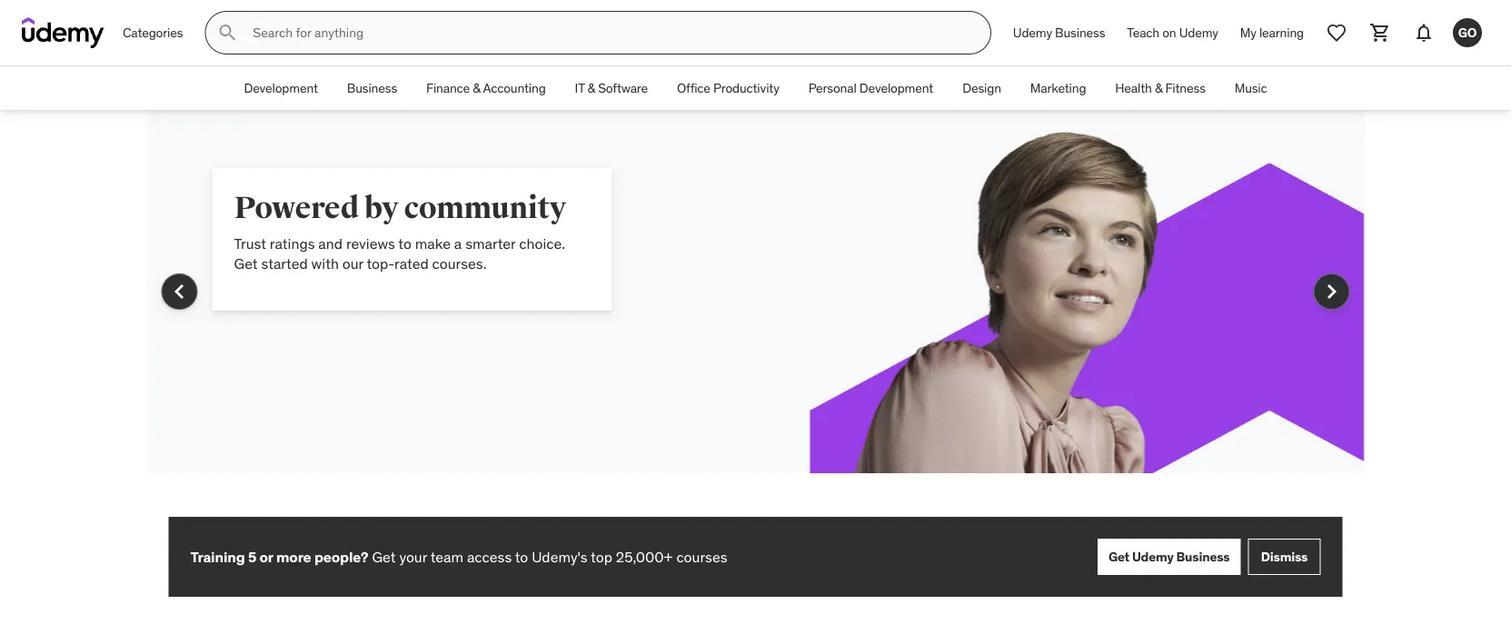Task type: vqa. For each thing, say whether or not it's contained in the screenshot.
leftmost START
no



Task type: describe. For each thing, give the bounding box(es) containing it.
with
[[311, 254, 339, 273]]

previous image
[[165, 277, 194, 306]]

25,000+
[[616, 548, 673, 566]]

finance
[[426, 80, 470, 96]]

health
[[1116, 80, 1153, 96]]

it
[[575, 80, 585, 96]]

training
[[190, 548, 245, 566]]

training 5 or more people? get your team access to udemy's top 25,000+ courses
[[190, 548, 728, 566]]

music
[[1235, 80, 1268, 96]]

and
[[319, 234, 343, 253]]

our
[[343, 254, 364, 273]]

powered by community trust ratings and reviews to make a smarter choice. get started with our top-rated courses.
[[234, 189, 566, 273]]

trust
[[234, 234, 266, 253]]

to inside powered by community trust ratings and reviews to make a smarter choice. get started with our top-rated courses.
[[399, 234, 412, 253]]

udemy business link
[[1003, 11, 1117, 55]]

categories
[[123, 24, 183, 41]]

it & software link
[[561, 66, 663, 110]]

teach on udemy link
[[1117, 11, 1230, 55]]

teach
[[1128, 24, 1160, 41]]

shopping cart with 0 items image
[[1370, 22, 1392, 44]]

categories button
[[112, 11, 194, 55]]

courses
[[677, 548, 728, 566]]

2 vertical spatial business
[[1177, 549, 1231, 565]]

smarter
[[466, 234, 516, 253]]

teach on udemy
[[1128, 24, 1219, 41]]

design link
[[948, 66, 1016, 110]]

personal development link
[[794, 66, 948, 110]]

2 development from the left
[[860, 80, 934, 96]]

carousel element
[[147, 110, 1365, 517]]

design
[[963, 80, 1002, 96]]

udemy's
[[532, 548, 588, 566]]

personal
[[809, 80, 857, 96]]

top-
[[367, 254, 395, 273]]

access
[[467, 548, 512, 566]]

dismiss button
[[1249, 539, 1321, 575]]

my
[[1241, 24, 1257, 41]]

your
[[399, 548, 427, 566]]

udemy image
[[22, 17, 105, 48]]

my learning
[[1241, 24, 1305, 41]]

software
[[598, 80, 648, 96]]

& for fitness
[[1155, 80, 1163, 96]]

health & fitness
[[1116, 80, 1206, 96]]

make
[[415, 234, 451, 253]]

accounting
[[483, 80, 546, 96]]

marketing link
[[1016, 66, 1101, 110]]

business link
[[333, 66, 412, 110]]

finance & accounting
[[426, 80, 546, 96]]

Search for anything text field
[[249, 17, 969, 48]]

submit search image
[[217, 22, 239, 44]]



Task type: locate. For each thing, give the bounding box(es) containing it.
1 vertical spatial business
[[347, 80, 397, 96]]

reviews
[[346, 234, 395, 253]]

0 horizontal spatial &
[[473, 80, 481, 96]]

& for software
[[588, 80, 595, 96]]

fitness
[[1166, 80, 1206, 96]]

more
[[276, 548, 311, 566]]

1 development from the left
[[244, 80, 318, 96]]

business
[[1056, 24, 1106, 41], [347, 80, 397, 96], [1177, 549, 1231, 565]]

office
[[677, 80, 711, 96]]

2 horizontal spatial &
[[1155, 80, 1163, 96]]

& right it
[[588, 80, 595, 96]]

5
[[248, 548, 256, 566]]

0 vertical spatial to
[[399, 234, 412, 253]]

& right the health
[[1155, 80, 1163, 96]]

top
[[591, 548, 613, 566]]

0 horizontal spatial to
[[399, 234, 412, 253]]

my learning link
[[1230, 11, 1316, 55]]

rated
[[395, 254, 429, 273]]

1 horizontal spatial &
[[588, 80, 595, 96]]

1 horizontal spatial business
[[1056, 24, 1106, 41]]

by
[[365, 189, 399, 227]]

powered
[[234, 189, 359, 227]]

& inside "link"
[[588, 80, 595, 96]]

& right finance
[[473, 80, 481, 96]]

1 horizontal spatial udemy
[[1133, 549, 1174, 565]]

personal development
[[809, 80, 934, 96]]

dismiss
[[1262, 549, 1308, 565]]

1 horizontal spatial get
[[372, 548, 396, 566]]

choice.
[[519, 234, 566, 253]]

business left dismiss
[[1177, 549, 1231, 565]]

next image
[[1318, 277, 1347, 306]]

a
[[454, 234, 462, 253]]

ratings
[[270, 234, 315, 253]]

go link
[[1446, 11, 1490, 55]]

it & software
[[575, 80, 648, 96]]

office productivity link
[[663, 66, 794, 110]]

&
[[473, 80, 481, 96], [588, 80, 595, 96], [1155, 80, 1163, 96]]

team
[[431, 548, 464, 566]]

to
[[399, 234, 412, 253], [515, 548, 529, 566]]

1 horizontal spatial development
[[860, 80, 934, 96]]

get udemy business
[[1109, 549, 1231, 565]]

finance & accounting link
[[412, 66, 561, 110]]

get udemy business link
[[1098, 539, 1241, 575]]

office productivity
[[677, 80, 780, 96]]

3 & from the left
[[1155, 80, 1163, 96]]

udemy
[[1014, 24, 1053, 41], [1180, 24, 1219, 41], [1133, 549, 1174, 565]]

business up marketing at right
[[1056, 24, 1106, 41]]

to right access
[[515, 548, 529, 566]]

health & fitness link
[[1101, 66, 1221, 110]]

or
[[260, 548, 273, 566]]

0 vertical spatial business
[[1056, 24, 1106, 41]]

get inside powered by community trust ratings and reviews to make a smarter choice. get started with our top-rated courses.
[[234, 254, 258, 273]]

2 horizontal spatial business
[[1177, 549, 1231, 565]]

udemy business
[[1014, 24, 1106, 41]]

music link
[[1221, 66, 1282, 110]]

0 horizontal spatial get
[[234, 254, 258, 273]]

go
[[1459, 24, 1478, 41]]

1 horizontal spatial to
[[515, 548, 529, 566]]

marketing
[[1031, 80, 1087, 96]]

started
[[261, 254, 308, 273]]

1 vertical spatial to
[[515, 548, 529, 566]]

to up the rated at left
[[399, 234, 412, 253]]

people?
[[314, 548, 369, 566]]

business left finance
[[347, 80, 397, 96]]

2 & from the left
[[588, 80, 595, 96]]

community
[[404, 189, 566, 227]]

0 horizontal spatial udemy
[[1014, 24, 1053, 41]]

2 horizontal spatial get
[[1109, 549, 1130, 565]]

get
[[234, 254, 258, 273], [372, 548, 396, 566], [1109, 549, 1130, 565]]

1 & from the left
[[473, 80, 481, 96]]

on
[[1163, 24, 1177, 41]]

& for accounting
[[473, 80, 481, 96]]

productivity
[[714, 80, 780, 96]]

0 horizontal spatial development
[[244, 80, 318, 96]]

0 horizontal spatial business
[[347, 80, 397, 96]]

2 horizontal spatial udemy
[[1180, 24, 1219, 41]]

notifications image
[[1414, 22, 1436, 44]]

learning
[[1260, 24, 1305, 41]]

courses.
[[432, 254, 487, 273]]

development link
[[230, 66, 333, 110]]

wishlist image
[[1326, 22, 1348, 44]]

development
[[244, 80, 318, 96], [860, 80, 934, 96]]



